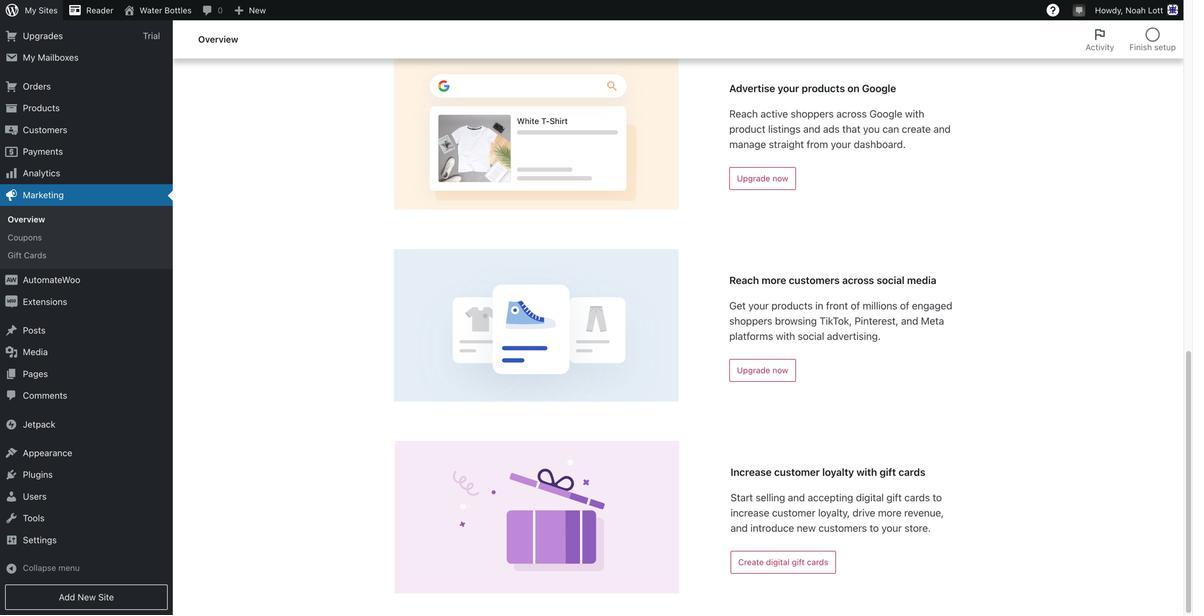 Task type: vqa. For each thing, say whether or not it's contained in the screenshot.
Select Files button on the right top of the page
no



Task type: locate. For each thing, give the bounding box(es) containing it.
advertise
[[729, 82, 775, 94]]

digital inside create digital gift cards link
[[766, 557, 790, 567]]

0 horizontal spatial social
[[798, 330, 824, 342]]

across up that
[[837, 108, 867, 120]]

engaged
[[912, 299, 953, 312]]

now down straight
[[773, 174, 788, 183]]

now down platforms in the bottom of the page
[[773, 365, 788, 375]]

1 vertical spatial customer
[[772, 507, 816, 519]]

your right get
[[749, 299, 769, 312]]

0 horizontal spatial of
[[851, 299, 860, 312]]

to down drive
[[870, 522, 879, 534]]

0 vertical spatial upgrade now
[[737, 174, 788, 183]]

digital up drive
[[856, 491, 884, 503]]

2 upgrade now link from the top
[[729, 359, 796, 382]]

loyalty
[[822, 466, 854, 478]]

customer inside start selling and accepting digital gift cards to increase customer loyalty, drive more revenue, and introduce new customers to your store.
[[772, 507, 816, 519]]

plugins
[[23, 469, 53, 480]]

google up can
[[870, 108, 903, 120]]

now
[[773, 174, 788, 183], [773, 365, 788, 375]]

appearance
[[23, 448, 72, 458]]

1 vertical spatial customers
[[819, 522, 867, 534]]

1 vertical spatial social
[[798, 330, 824, 342]]

my for my sites
[[25, 5, 36, 15]]

reach more customers across social media
[[729, 274, 937, 286]]

1 vertical spatial reach
[[729, 274, 759, 286]]

activity button
[[1078, 20, 1122, 58]]

1 vertical spatial across
[[842, 274, 874, 286]]

platforms
[[729, 330, 773, 342]]

to
[[933, 491, 942, 503], [870, 522, 879, 534]]

reach for reach more customers across social media
[[729, 274, 759, 286]]

0 vertical spatial across
[[837, 108, 867, 120]]

1 of from the left
[[851, 299, 860, 312]]

of
[[851, 299, 860, 312], [900, 299, 909, 312]]

my inside toolbar navigation
[[25, 5, 36, 15]]

users
[[23, 491, 47, 502]]

overview link
[[0, 210, 173, 228]]

from
[[807, 138, 828, 150]]

pages
[[23, 368, 48, 379]]

overview down 0
[[198, 34, 238, 44]]

your down ads
[[831, 138, 851, 150]]

0 vertical spatial upgrade now link
[[729, 167, 796, 190]]

0 horizontal spatial to
[[870, 522, 879, 534]]

my mailboxes link
[[0, 47, 173, 69]]

with up create
[[905, 108, 925, 120]]

products left on
[[802, 82, 845, 94]]

0 vertical spatial overview
[[198, 34, 238, 44]]

my sites link
[[0, 0, 63, 20]]

automatewoo link
[[0, 269, 173, 291]]

across
[[837, 108, 867, 120], [842, 274, 874, 286]]

1 horizontal spatial shoppers
[[791, 108, 834, 120]]

my for my mailboxes
[[23, 52, 35, 63]]

across inside reach active shoppers across google with product listings and ads that you can create and manage straight from your dashboard.
[[837, 108, 867, 120]]

1 vertical spatial with
[[776, 330, 795, 342]]

upgrade now link
[[729, 167, 796, 190], [729, 359, 796, 382]]

upgrade now down platforms in the bottom of the page
[[737, 365, 788, 375]]

google
[[862, 82, 896, 94], [870, 108, 903, 120]]

upgrade now link for platforms
[[729, 359, 796, 382]]

upgrade now link down platforms in the bottom of the page
[[729, 359, 796, 382]]

collapse
[[23, 563, 56, 572]]

customer up new
[[772, 507, 816, 519]]

2 now from the top
[[773, 365, 788, 375]]

1 vertical spatial now
[[773, 365, 788, 375]]

1 vertical spatial products
[[772, 299, 813, 312]]

media
[[907, 274, 937, 286]]

across up front
[[842, 274, 874, 286]]

your left 'store.'
[[882, 522, 902, 534]]

jetpack link
[[0, 414, 173, 435]]

1 horizontal spatial to
[[933, 491, 942, 503]]

upgrade down manage at the right of the page
[[737, 174, 770, 183]]

2 vertical spatial with
[[857, 466, 877, 478]]

jetpack
[[23, 419, 55, 429]]

shoppers up platforms in the bottom of the page
[[729, 315, 772, 327]]

0 vertical spatial reach
[[729, 108, 758, 120]]

upgrade down platforms in the bottom of the page
[[737, 365, 770, 375]]

with right loyalty
[[857, 466, 877, 478]]

start
[[731, 491, 753, 503]]

overview up coupons
[[8, 214, 45, 224]]

products link
[[0, 97, 173, 119]]

1 vertical spatial upgrade
[[737, 365, 770, 375]]

plugins link
[[0, 464, 173, 486]]

gift
[[880, 466, 896, 478], [887, 491, 902, 503], [792, 557, 805, 567]]

0 horizontal spatial shoppers
[[729, 315, 772, 327]]

0 vertical spatial products
[[802, 82, 845, 94]]

reach active shoppers across google with product listings and ads that you can create and manage straight from your dashboard.
[[729, 108, 951, 150]]

new
[[249, 5, 266, 15], [78, 592, 96, 602]]

1 vertical spatial new
[[78, 592, 96, 602]]

bottles
[[165, 5, 192, 15]]

products up browsing
[[772, 299, 813, 312]]

cards inside start selling and accepting digital gift cards to increase customer loyalty, drive more revenue, and introduce new customers to your store.
[[905, 491, 930, 503]]

0 vertical spatial social
[[877, 274, 905, 286]]

0 horizontal spatial more
[[762, 274, 786, 286]]

0 horizontal spatial with
[[776, 330, 795, 342]]

1 vertical spatial more
[[878, 507, 902, 519]]

1 now from the top
[[773, 174, 788, 183]]

social up millions
[[877, 274, 905, 286]]

upgrade for platforms
[[737, 365, 770, 375]]

2 horizontal spatial with
[[905, 108, 925, 120]]

customer up selling
[[774, 466, 820, 478]]

1 vertical spatial upgrade now
[[737, 365, 788, 375]]

shoppers
[[791, 108, 834, 120], [729, 315, 772, 327]]

1 vertical spatial overview
[[8, 214, 45, 224]]

more right drive
[[878, 507, 902, 519]]

upgrade
[[737, 174, 770, 183], [737, 365, 770, 375]]

google inside reach active shoppers across google with product listings and ads that you can create and manage straight from your dashboard.
[[870, 108, 903, 120]]

and left meta
[[901, 315, 918, 327]]

overview
[[198, 34, 238, 44], [8, 214, 45, 224]]

media
[[23, 347, 48, 357]]

product
[[729, 123, 766, 135]]

0 vertical spatial google
[[862, 82, 896, 94]]

digital right "create"
[[766, 557, 790, 567]]

0 vertical spatial upgrade
[[737, 174, 770, 183]]

active
[[761, 108, 788, 120]]

store.
[[905, 522, 931, 534]]

2 upgrade now from the top
[[737, 365, 788, 375]]

social inside get your products in front of millions of engaged shoppers browsing tiktok, pinterest, and meta platforms with social advertising.
[[798, 330, 824, 342]]

notification image
[[1074, 4, 1084, 15]]

reach inside reach active shoppers across google with product listings and ads that you can create and manage straight from your dashboard.
[[729, 108, 758, 120]]

shoppers up ads
[[791, 108, 834, 120]]

orders
[[23, 81, 51, 91]]

1 vertical spatial gift
[[887, 491, 902, 503]]

upgrade now link down manage at the right of the page
[[729, 167, 796, 190]]

to up revenue,
[[933, 491, 942, 503]]

1 upgrade from the top
[[737, 174, 770, 183]]

and right create
[[934, 123, 951, 135]]

activity
[[1086, 42, 1114, 52]]

new left site
[[78, 592, 96, 602]]

1 horizontal spatial overview
[[198, 34, 238, 44]]

gift
[[8, 250, 22, 260]]

1 horizontal spatial more
[[878, 507, 902, 519]]

new right 0
[[249, 5, 266, 15]]

now for straight
[[773, 174, 788, 183]]

cards
[[899, 466, 926, 478], [905, 491, 930, 503], [807, 557, 828, 567]]

0 horizontal spatial overview
[[8, 214, 45, 224]]

water bottles
[[140, 5, 192, 15]]

tab list
[[1078, 20, 1184, 58]]

2 upgrade from the top
[[737, 365, 770, 375]]

reach up product at the top right
[[729, 108, 758, 120]]

listings
[[768, 123, 801, 135]]

1 horizontal spatial new
[[249, 5, 266, 15]]

0 horizontal spatial digital
[[766, 557, 790, 567]]

and
[[803, 123, 821, 135], [934, 123, 951, 135], [901, 315, 918, 327], [788, 491, 805, 503], [731, 522, 748, 534]]

tab list containing activity
[[1078, 20, 1184, 58]]

reach up get
[[729, 274, 759, 286]]

0
[[218, 5, 223, 15]]

customers down loyalty,
[[819, 522, 867, 534]]

your
[[778, 82, 799, 94], [831, 138, 851, 150], [749, 299, 769, 312], [882, 522, 902, 534]]

more up browsing
[[762, 274, 786, 286]]

upgrade now
[[737, 174, 788, 183], [737, 365, 788, 375]]

1 upgrade now from the top
[[737, 174, 788, 183]]

0 vertical spatial with
[[905, 108, 925, 120]]

more
[[762, 274, 786, 286], [878, 507, 902, 519]]

upgrade now down manage at the right of the page
[[737, 174, 788, 183]]

1 horizontal spatial social
[[877, 274, 905, 286]]

coupons link
[[0, 228, 173, 246]]

social down browsing
[[798, 330, 824, 342]]

0 vertical spatial to
[[933, 491, 942, 503]]

1 vertical spatial shoppers
[[729, 315, 772, 327]]

1 horizontal spatial of
[[900, 299, 909, 312]]

browsing
[[775, 315, 817, 327]]

0 vertical spatial now
[[773, 174, 788, 183]]

water bottles link
[[119, 0, 197, 20]]

customers up in
[[789, 274, 840, 286]]

comments
[[23, 390, 67, 401]]

0 vertical spatial digital
[[856, 491, 884, 503]]

customers inside start selling and accepting digital gift cards to increase customer loyalty, drive more revenue, and introduce new customers to your store.
[[819, 522, 867, 534]]

across for social
[[842, 274, 874, 286]]

1 vertical spatial google
[[870, 108, 903, 120]]

2 of from the left
[[900, 299, 909, 312]]

of right millions
[[900, 299, 909, 312]]

0 horizontal spatial new
[[78, 592, 96, 602]]

products
[[802, 82, 845, 94], [772, 299, 813, 312]]

users link
[[0, 486, 173, 507]]

1 vertical spatial upgrade now link
[[729, 359, 796, 382]]

my home
[[23, 9, 62, 19]]

mailboxes
[[38, 52, 79, 63]]

0 vertical spatial new
[[249, 5, 266, 15]]

customers link
[[0, 119, 173, 141]]

0 vertical spatial shoppers
[[791, 108, 834, 120]]

dashboard.
[[854, 138, 906, 150]]

settings
[[23, 535, 57, 545]]

1 upgrade now link from the top
[[729, 167, 796, 190]]

2 reach from the top
[[729, 274, 759, 286]]

comments link
[[0, 385, 173, 407]]

google right on
[[862, 82, 896, 94]]

1 vertical spatial cards
[[905, 491, 930, 503]]

products inside get your products in front of millions of engaged shoppers browsing tiktok, pinterest, and meta platforms with social advertising.
[[772, 299, 813, 312]]

2 vertical spatial cards
[[807, 557, 828, 567]]

howdy, noah lott
[[1095, 5, 1163, 15]]

with down browsing
[[776, 330, 795, 342]]

reach
[[729, 108, 758, 120], [729, 274, 759, 286]]

millions
[[863, 299, 898, 312]]

of right front
[[851, 299, 860, 312]]

1 vertical spatial digital
[[766, 557, 790, 567]]

marketing
[[23, 190, 64, 200]]

1 horizontal spatial digital
[[856, 491, 884, 503]]

with
[[905, 108, 925, 120], [776, 330, 795, 342], [857, 466, 877, 478]]

advertise your products on google
[[729, 82, 896, 94]]

shoppers inside get your products in front of millions of engaged shoppers browsing tiktok, pinterest, and meta platforms with social advertising.
[[729, 315, 772, 327]]

1 reach from the top
[[729, 108, 758, 120]]

add new site link
[[5, 585, 168, 610]]

new inside new link
[[249, 5, 266, 15]]



Task type: describe. For each thing, give the bounding box(es) containing it.
media link
[[0, 341, 173, 363]]

2 vertical spatial gift
[[792, 557, 805, 567]]

get
[[729, 299, 746, 312]]

home
[[38, 9, 62, 19]]

toolbar navigation
[[0, 0, 1184, 23]]

tools
[[23, 513, 45, 523]]

pinterest,
[[855, 315, 899, 327]]

analytics
[[23, 168, 60, 178]]

coupons
[[8, 232, 42, 242]]

digital inside start selling and accepting digital gift cards to increase customer loyalty, drive more revenue, and introduce new customers to your store.
[[856, 491, 884, 503]]

site
[[98, 592, 114, 602]]

upgrade now for platforms
[[737, 365, 788, 375]]

create
[[902, 123, 931, 135]]

analytics link
[[0, 162, 173, 184]]

0 vertical spatial more
[[762, 274, 786, 286]]

finish setup
[[1130, 42, 1176, 52]]

you
[[863, 123, 880, 135]]

your inside start selling and accepting digital gift cards to increase customer loyalty, drive more revenue, and introduce new customers to your store.
[[882, 522, 902, 534]]

meta
[[921, 315, 944, 327]]

tools link
[[0, 507, 173, 529]]

your inside get your products in front of millions of engaged shoppers browsing tiktok, pinterest, and meta platforms with social advertising.
[[749, 299, 769, 312]]

ads
[[823, 123, 840, 135]]

more inside start selling and accepting digital gift cards to increase customer loyalty, drive more revenue, and introduce new customers to your store.
[[878, 507, 902, 519]]

0 vertical spatial cards
[[899, 466, 926, 478]]

1 horizontal spatial with
[[857, 466, 877, 478]]

pages link
[[0, 363, 173, 385]]

reader
[[86, 5, 114, 15]]

and inside get your products in front of millions of engaged shoppers browsing tiktok, pinterest, and meta platforms with social advertising.
[[901, 315, 918, 327]]

in
[[815, 299, 824, 312]]

google for across
[[870, 108, 903, 120]]

with inside get your products in front of millions of engaged shoppers browsing tiktok, pinterest, and meta platforms with social advertising.
[[776, 330, 795, 342]]

products
[[23, 103, 60, 113]]

on
[[848, 82, 860, 94]]

payments
[[23, 146, 63, 157]]

across for google
[[837, 108, 867, 120]]

0 vertical spatial customers
[[789, 274, 840, 286]]

add new site
[[59, 592, 114, 602]]

reader link
[[63, 0, 119, 20]]

increase
[[731, 507, 770, 519]]

shoppers inside reach active shoppers across google with product listings and ads that you can create and manage straight from your dashboard.
[[791, 108, 834, 120]]

customers
[[23, 124, 67, 135]]

sites
[[39, 5, 58, 15]]

advertising.
[[827, 330, 881, 342]]

marketing link
[[0, 184, 173, 206]]

extensions link
[[0, 291, 173, 313]]

upgrade for manage
[[737, 174, 770, 183]]

increase customer loyalty with gift cards
[[731, 466, 926, 478]]

straight
[[769, 138, 804, 150]]

introduce
[[751, 522, 794, 534]]

appearance link
[[0, 442, 173, 464]]

finish
[[1130, 42, 1152, 52]]

accepting
[[808, 491, 853, 503]]

trial
[[143, 31, 160, 41]]

get your products in front of millions of engaged shoppers browsing tiktok, pinterest, and meta platforms with social advertising.
[[729, 299, 953, 342]]

and down "increase"
[[731, 522, 748, 534]]

front
[[826, 299, 848, 312]]

water
[[140, 5, 162, 15]]

create digital gift cards link
[[731, 551, 836, 574]]

1 vertical spatial to
[[870, 522, 879, 534]]

manage
[[729, 138, 766, 150]]

automatewoo
[[23, 275, 80, 285]]

selling
[[756, 491, 785, 503]]

loyalty,
[[818, 507, 850, 519]]

products for in
[[772, 299, 813, 312]]

with inside reach active shoppers across google with product listings and ads that you can create and manage straight from your dashboard.
[[905, 108, 925, 120]]

upgrade now link for manage
[[729, 167, 796, 190]]

increase
[[731, 466, 772, 478]]

gift inside start selling and accepting digital gift cards to increase customer loyalty, drive more revenue, and introduce new customers to your store.
[[887, 491, 902, 503]]

collapse menu
[[23, 563, 80, 572]]

and right selling
[[788, 491, 805, 503]]

0 vertical spatial customer
[[774, 466, 820, 478]]

now for with
[[773, 365, 788, 375]]

upgrade now for manage
[[737, 174, 788, 183]]

create digital gift cards
[[738, 557, 828, 567]]

payments link
[[0, 141, 173, 162]]

extensions
[[23, 296, 67, 307]]

lott
[[1148, 5, 1163, 15]]

upgrades
[[23, 31, 63, 41]]

new inside add new site link
[[78, 592, 96, 602]]

revenue,
[[904, 507, 944, 519]]

my for my home
[[23, 9, 35, 19]]

products for on
[[802, 82, 845, 94]]

drive
[[853, 507, 875, 519]]

your inside reach active shoppers across google with product listings and ads that you can create and manage straight from your dashboard.
[[831, 138, 851, 150]]

and up from
[[803, 123, 821, 135]]

that
[[842, 123, 861, 135]]

my mailboxes
[[23, 52, 79, 63]]

my home link
[[0, 3, 173, 25]]

tiktok,
[[820, 315, 852, 327]]

settings link
[[0, 529, 173, 551]]

new
[[797, 522, 816, 534]]

orders link
[[0, 76, 173, 97]]

reach for reach active shoppers across google with product listings and ads that you can create and manage straight from your dashboard.
[[729, 108, 758, 120]]

menu
[[58, 563, 80, 572]]

setup
[[1154, 42, 1176, 52]]

collapse menu button
[[0, 558, 173, 579]]

google for on
[[862, 82, 896, 94]]

finish setup button
[[1122, 20, 1184, 58]]

0 vertical spatial gift
[[880, 466, 896, 478]]

gift cards link
[[0, 246, 173, 264]]

cards
[[24, 250, 47, 260]]

posts link
[[0, 320, 173, 341]]

noah
[[1126, 5, 1146, 15]]

new link
[[228, 0, 271, 20]]

your up active
[[778, 82, 799, 94]]

0 link
[[197, 0, 228, 20]]



